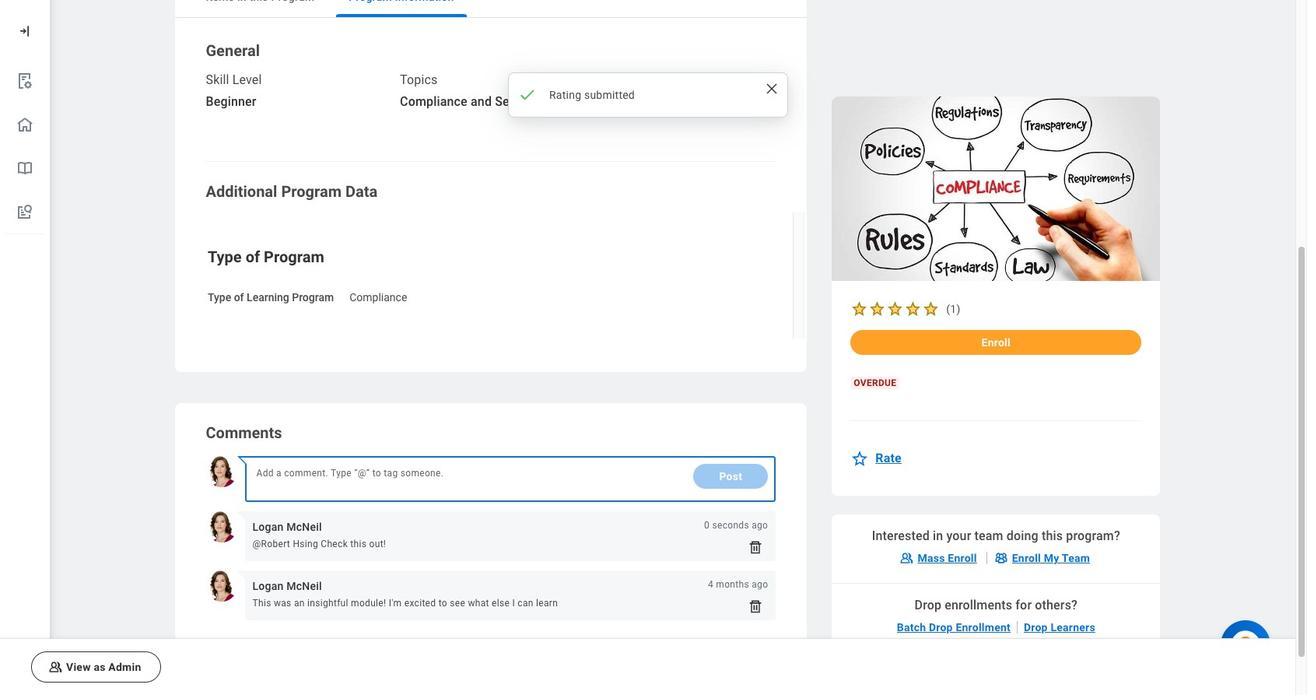 Task type: locate. For each thing, give the bounding box(es) containing it.
view as admin button
[[31, 651, 161, 683]]

trash image down 0 seconds ago at the bottom right of the page
[[748, 539, 764, 555]]

0 horizontal spatial media classroom image
[[47, 659, 63, 675]]

1 vertical spatial ago
[[752, 579, 768, 590]]

enrollment
[[956, 621, 1011, 634]]

list
[[0, 59, 50, 234], [206, 511, 776, 620]]

trash image for logan mcneil this was an insightful module! i'm excited to see what else i can learn
[[748, 599, 764, 614]]

security
[[495, 94, 542, 109]]

post button
[[694, 464, 768, 489]]

interested
[[872, 529, 930, 544]]

this
[[253, 598, 271, 609]]

0 vertical spatial media classroom image
[[899, 551, 915, 566]]

media classroom image down interested
[[899, 551, 915, 566]]

program?
[[1067, 529, 1121, 544]]

an
[[294, 598, 305, 609]]

2 star image from the left
[[923, 300, 940, 318]]

else
[[492, 598, 510, 609]]

0 seconds ago
[[704, 520, 768, 531]]

general
[[206, 41, 260, 60]]

batch
[[897, 621, 926, 634]]

rate
[[876, 451, 902, 466]]

transformation import image
[[17, 23, 33, 39]]

additional program data
[[206, 182, 378, 201]]

can
[[518, 598, 534, 609]]

this inside logan mcneil @robert hsing check this out!
[[351, 539, 367, 550]]

media classroom image for mass enroll
[[899, 551, 915, 566]]

drop for drop enrollments for others?
[[915, 598, 942, 613]]

0 vertical spatial ago
[[752, 520, 768, 531]]

media classroom image inside view as admin button
[[47, 659, 63, 675]]

ago right months
[[752, 579, 768, 590]]

mass
[[918, 552, 945, 565]]

comments
[[206, 423, 282, 442]]

logan inside the logan mcneil this was an insightful module! i'm excited to see what else i can learn
[[253, 580, 284, 592]]

0 vertical spatial trash image
[[748, 539, 764, 555]]

1 trash image from the top
[[748, 539, 764, 555]]

star image
[[905, 300, 923, 318], [923, 300, 940, 318]]

enroll for enroll
[[982, 337, 1011, 349]]

2 logan from the top
[[253, 580, 284, 592]]

enroll inside button
[[982, 337, 1011, 349]]

as
[[94, 661, 106, 673]]

logan mcneil @robert hsing check this out!
[[253, 521, 386, 550]]

star image
[[851, 300, 869, 318], [869, 300, 887, 318], [887, 300, 905, 318], [851, 449, 870, 468]]

others?
[[1035, 598, 1078, 613]]

program
[[281, 182, 342, 201]]

1 horizontal spatial this
[[1042, 529, 1063, 544]]

mcneil inside logan mcneil @robert hsing check this out!
[[287, 521, 322, 533]]

1 vertical spatial trash image
[[748, 599, 764, 614]]

tab list
[[175, 0, 807, 18]]

1 vertical spatial media classroom image
[[47, 659, 63, 675]]

to
[[439, 598, 448, 609]]

Comment text field
[[253, 464, 684, 492]]

0 vertical spatial mcneil
[[287, 521, 322, 533]]

0 horizontal spatial list
[[0, 59, 50, 234]]

this up my
[[1042, 529, 1063, 544]]

1 vertical spatial logan
[[253, 580, 284, 592]]

mcneil inside the logan mcneil this was an insightful module! i'm excited to see what else i can learn
[[287, 580, 322, 592]]

logan inside logan mcneil @robert hsing check this out!
[[253, 521, 284, 533]]

1 ago from the top
[[752, 520, 768, 531]]

1 horizontal spatial enroll
[[982, 337, 1011, 349]]

logan up this
[[253, 580, 284, 592]]

mcneil for logan mcneil @robert hsing check this out!
[[287, 521, 322, 533]]

4 months ago
[[708, 579, 768, 590]]

trash image
[[748, 539, 764, 555], [748, 599, 764, 614]]

what
[[468, 598, 489, 609]]

1 vertical spatial mcneil
[[287, 580, 322, 592]]

0 vertical spatial list
[[0, 59, 50, 234]]

seconds
[[713, 520, 750, 531]]

rate button
[[851, 440, 911, 477]]

ago for logan mcneil @robert hsing check this out!
[[752, 520, 768, 531]]

enroll button
[[851, 330, 1142, 355]]

1 horizontal spatial media classroom image
[[899, 551, 915, 566]]

out!
[[369, 539, 386, 550]]

drop
[[915, 598, 942, 613], [929, 621, 953, 634], [1024, 621, 1048, 634]]

enroll my team
[[1012, 552, 1091, 565]]

drop up batch
[[915, 598, 942, 613]]

view
[[66, 661, 91, 673]]

1 logan from the top
[[253, 521, 284, 533]]

@robert
[[253, 539, 290, 550]]

for
[[1016, 598, 1032, 613]]

1
[[951, 303, 957, 315]]

trash image down 4 months ago
[[748, 599, 764, 614]]

drop down for
[[1024, 621, 1048, 634]]

media classroom image inside mass enroll link
[[899, 551, 915, 566]]

topics compliance and security
[[400, 72, 542, 109]]

level
[[232, 72, 262, 87]]

drop inside drop learners link
[[1024, 621, 1048, 634]]

drop for drop learners
[[1024, 621, 1048, 634]]

logan for logan mcneil @robert hsing check this out!
[[253, 521, 284, 533]]

check image
[[518, 86, 537, 104]]

batch drop enrollment link
[[891, 615, 1017, 640]]

0 horizontal spatial this
[[351, 539, 367, 550]]

this
[[1042, 529, 1063, 544], [351, 539, 367, 550]]

additional
[[206, 182, 277, 201]]

ago for logan mcneil this was an insightful module! i'm excited to see what else i can learn
[[752, 579, 768, 590]]

ago right seconds
[[752, 520, 768, 531]]

this left 'out!'
[[351, 539, 367, 550]]

1 vertical spatial list
[[206, 511, 776, 620]]

0 vertical spatial logan
[[253, 521, 284, 533]]

ago
[[752, 520, 768, 531], [752, 579, 768, 590]]

and
[[471, 94, 492, 109]]

team
[[975, 529, 1004, 544]]

star image inside rate button
[[851, 449, 870, 468]]

2 horizontal spatial enroll
[[1012, 552, 1041, 565]]

media classroom image left view
[[47, 659, 63, 675]]

mcneil
[[287, 521, 322, 533], [287, 580, 322, 592]]

2 ago from the top
[[752, 579, 768, 590]]

drop right batch
[[929, 621, 953, 634]]

enroll my team link
[[987, 546, 1100, 571]]

1 star image from the left
[[905, 300, 923, 318]]

overdue
[[854, 378, 897, 389]]

logan
[[253, 521, 284, 533], [253, 580, 284, 592]]

module!
[[351, 598, 386, 609]]

2 mcneil from the top
[[287, 580, 322, 592]]

insightful
[[307, 598, 349, 609]]

data
[[346, 182, 378, 201]]

drop learners
[[1024, 621, 1096, 634]]

logan up '@robert'
[[253, 521, 284, 533]]

2 trash image from the top
[[748, 599, 764, 614]]

months
[[716, 579, 750, 590]]

batch drop enrollment
[[897, 621, 1011, 634]]

1 horizontal spatial list
[[206, 511, 776, 620]]

mcneil up hsing
[[287, 521, 322, 533]]

1 mcneil from the top
[[287, 521, 322, 533]]

mcneil for logan mcneil this was an insightful module! i'm excited to see what else i can learn
[[287, 580, 322, 592]]

check
[[321, 539, 348, 550]]

mcneil up the an at the left bottom of the page
[[287, 580, 322, 592]]

contact card matrix manager image
[[994, 551, 1009, 566]]

enroll
[[982, 337, 1011, 349], [948, 552, 977, 565], [1012, 552, 1041, 565]]

i'm
[[389, 598, 402, 609]]

media classroom image for view as admin
[[47, 659, 63, 675]]

media classroom image
[[899, 551, 915, 566], [47, 659, 63, 675]]



Task type: describe. For each thing, give the bounding box(es) containing it.
team
[[1062, 552, 1091, 565]]

trash image for logan mcneil @robert hsing check this out!
[[748, 539, 764, 555]]

4
[[708, 579, 714, 590]]

0 horizontal spatial enroll
[[948, 552, 977, 565]]

mass enroll link
[[893, 546, 987, 571]]

)
[[957, 303, 961, 315]]

skill
[[206, 72, 229, 87]]

rating submitted dialog
[[508, 72, 788, 118]]

interested in your team doing this program?
[[872, 529, 1121, 544]]

doing
[[1007, 529, 1039, 544]]

drop enrollments for others?
[[915, 598, 1078, 613]]

x image
[[764, 81, 780, 97]]

beginner
[[206, 94, 257, 109]]

excited
[[405, 598, 436, 609]]

home image
[[16, 115, 34, 134]]

learners
[[1051, 621, 1096, 634]]

this for check
[[351, 539, 367, 550]]

compliance
[[400, 94, 468, 109]]

see
[[450, 598, 466, 609]]

enrollments
[[945, 598, 1013, 613]]

enroll for enroll my team
[[1012, 552, 1041, 565]]

your
[[947, 529, 972, 544]]

my
[[1044, 552, 1060, 565]]

logan mcneil this was an insightful module! i'm excited to see what else i can learn
[[253, 580, 558, 609]]

was
[[274, 598, 292, 609]]

view as admin
[[66, 661, 141, 673]]

hsing
[[293, 539, 318, 550]]

book open image
[[16, 159, 34, 177]]

in
[[933, 529, 944, 544]]

skill level beginner
[[206, 72, 262, 109]]

topics
[[400, 72, 438, 87]]

this for doing
[[1042, 529, 1063, 544]]

rating
[[550, 89, 582, 101]]

report parameter image
[[16, 72, 34, 90]]

list containing logan mcneil
[[206, 511, 776, 620]]

drop inside batch drop enrollment link
[[929, 621, 953, 634]]

learn
[[536, 598, 558, 609]]

mass enroll
[[918, 552, 977, 565]]

submitted
[[584, 89, 635, 101]]

( 1 )
[[947, 303, 961, 315]]

(
[[947, 303, 951, 315]]

drop learners link
[[1018, 615, 1102, 640]]

post
[[720, 470, 743, 483]]

i
[[512, 598, 515, 609]]

logan for logan mcneil this was an insightful module! i'm excited to see what else i can learn
[[253, 580, 284, 592]]

admin
[[108, 661, 141, 673]]

0
[[704, 520, 710, 531]]

rating submitted
[[550, 89, 635, 101]]



Task type: vqa. For each thing, say whether or not it's contained in the screenshot.
media classroom image
yes



